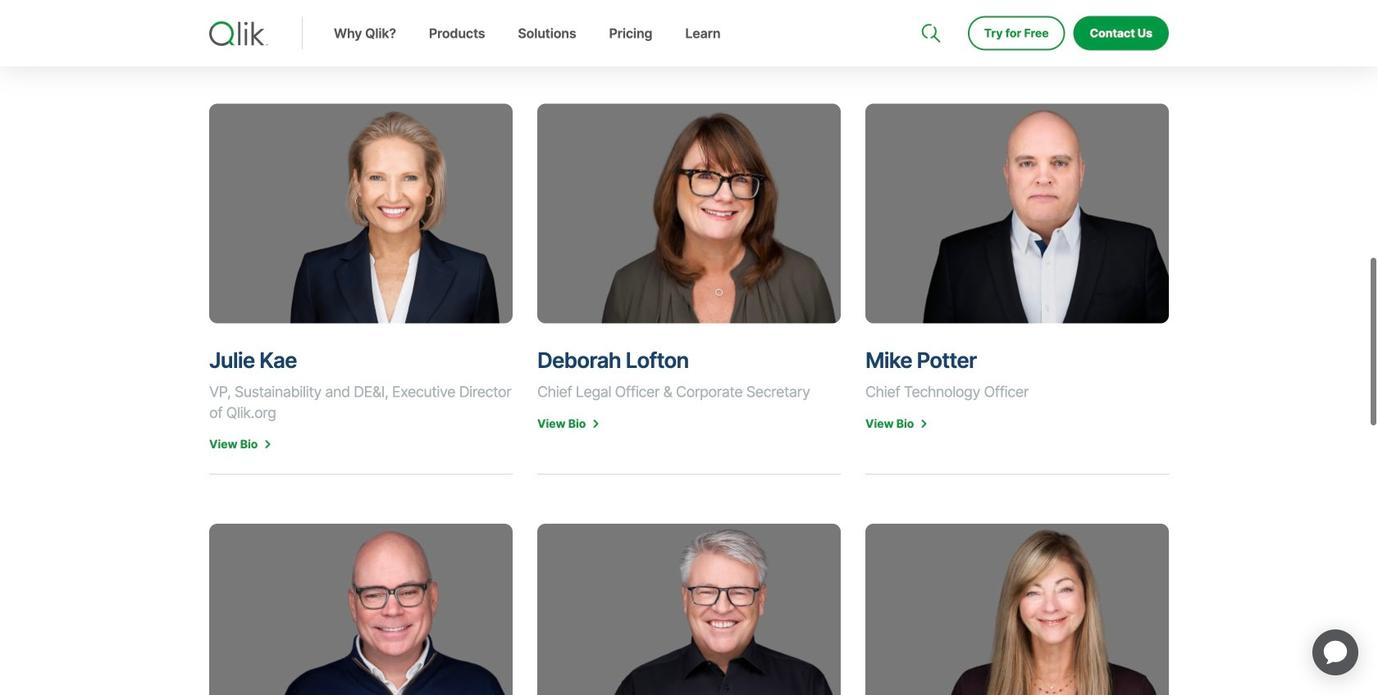 Task type: vqa. For each thing, say whether or not it's contained in the screenshot.
Qlik Leadership Team: Ruthann Wry - Chief People Officer Image
yes



Task type: describe. For each thing, give the bounding box(es) containing it.
qlik leadership team: julie kae - vp, sustainability and de&i, executive director of qlik.org image
[[209, 104, 513, 324]]

qlik leadership team: roberto sigona - chief operating officer image
[[537, 524, 841, 696]]

qlik leadership team: deborah lofton - chief legal officer & corporate secretary image
[[537, 104, 841, 324]]



Task type: locate. For each thing, give the bounding box(es) containing it.
support image
[[923, 0, 936, 13]]

qlik leadership team: chris powell - chief marketing officer image
[[209, 524, 513, 696]]

application
[[1293, 610, 1378, 696]]

qlik leadership team: ruthann wry - chief people officer image
[[865, 524, 1169, 696]]

qlik image
[[209, 21, 268, 46]]

login image
[[1117, 0, 1130, 13]]

qlik leadership team: mike potter - chief technology officer image
[[865, 104, 1169, 324]]



